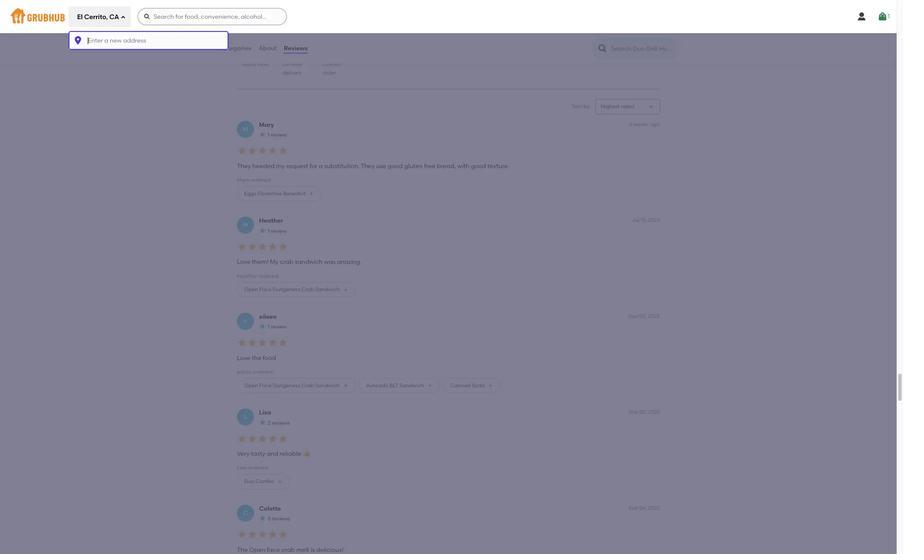 Task type: vqa. For each thing, say whether or not it's contained in the screenshot.
the left svg icon
yes



Task type: locate. For each thing, give the bounding box(es) containing it.
review right e
[[271, 324, 287, 330]]

ordered: for them!
[[258, 273, 279, 279]]

0 vertical spatial lisa
[[259, 410, 271, 417]]

melt
[[296, 547, 309, 554]]

eggs
[[244, 191, 256, 197]]

food right the
[[263, 355, 276, 362]]

sandwich
[[295, 259, 323, 266]]

reviews up 96
[[284, 45, 308, 52]]

1 vertical spatial svg image
[[73, 36, 83, 46]]

ordered: down my
[[258, 273, 279, 279]]

2 vertical spatial open
[[249, 547, 265, 554]]

open down "heather ordered:"
[[244, 287, 258, 293]]

food right good
[[257, 61, 269, 67]]

0 vertical spatial love
[[237, 259, 250, 266]]

2 left weeks
[[629, 121, 632, 127]]

1 horizontal spatial mary
[[259, 121, 274, 129]]

for up the reviews button
[[287, 8, 301, 21]]

2 2022 from the top
[[648, 410, 660, 416]]

2 open face dungeness crab sandwich from the top
[[244, 383, 340, 389]]

categories button
[[218, 33, 252, 64]]

97 good food
[[242, 52, 269, 67]]

open
[[244, 287, 258, 293], [244, 383, 258, 389], [249, 547, 265, 554]]

lisa up 2 reviews
[[259, 410, 271, 417]]

face down "heather ordered:"
[[259, 287, 272, 293]]

reviews for colette
[[272, 517, 290, 523]]

the
[[237, 547, 248, 554]]

1 good from the left
[[388, 163, 403, 170]]

open face dungeness crab sandwich for plus icon left of avocado
[[244, 383, 340, 389]]

sandwich for plus icon left of avocado
[[315, 383, 340, 389]]

0 vertical spatial crab
[[301, 287, 314, 293]]

with
[[457, 163, 469, 170]]

2 review from the top
[[271, 228, 287, 234]]

duo down lisa ordered:
[[244, 479, 254, 485]]

97
[[242, 52, 249, 59]]

open down the eileen ordered:
[[244, 383, 258, 389]]

Enter a new address search field
[[69, 31, 228, 50]]

eileen down love the food
[[237, 369, 252, 375]]

plus icon image inside 'eggs florentine benedict' button
[[309, 191, 314, 197]]

open right the
[[249, 547, 265, 554]]

1 review for eileen
[[268, 324, 287, 330]]

cerrito,
[[84, 13, 108, 21]]

crab
[[280, 259, 293, 266], [281, 547, 295, 554]]

florentine
[[257, 191, 282, 197]]

2 reviews from the top
[[272, 517, 290, 523]]

heather
[[259, 217, 283, 225], [237, 273, 257, 279]]

1 vertical spatial reviews
[[284, 45, 308, 52]]

svg image down el
[[73, 36, 83, 46]]

mary for mary ordered:
[[237, 177, 249, 183]]

0 vertical spatial mary
[[259, 121, 274, 129]]

they up mary ordered:
[[237, 163, 251, 170]]

reviews right 3
[[272, 517, 290, 523]]

heather right h
[[259, 217, 283, 225]]

0 vertical spatial open face dungeness crab sandwich
[[244, 287, 340, 293]]

ordered: for the
[[253, 369, 274, 375]]

0 horizontal spatial good
[[388, 163, 403, 170]]

food inside 97 good food
[[257, 61, 269, 67]]

2022 for melt
[[648, 506, 660, 512]]

0 vertical spatial 2022
[[648, 314, 660, 320]]

good right use
[[388, 163, 403, 170]]

1 dungeness from the top
[[273, 287, 300, 293]]

duo inside button
[[244, 479, 254, 485]]

sandwich
[[315, 287, 340, 293], [315, 383, 340, 389], [400, 383, 424, 389]]

2 love from the top
[[237, 355, 250, 362]]

soda
[[472, 383, 485, 389]]

1 vertical spatial lisa
[[237, 466, 247, 472]]

reviews inside button
[[284, 45, 308, 52]]

1 vertical spatial reviews
[[272, 517, 290, 523]]

love them! my crab sandwich was anazing.
[[237, 259, 362, 266]]

2022
[[648, 314, 660, 320], [648, 410, 660, 416], [648, 506, 660, 512]]

combo
[[255, 479, 274, 485]]

2 good from the left
[[471, 163, 486, 170]]

0 vertical spatial svg image
[[857, 12, 867, 22]]

1 review up my on the top of the page
[[268, 132, 287, 138]]

food for 97 good food
[[257, 61, 269, 67]]

1 vertical spatial dungeness
[[273, 383, 300, 389]]

svg image inside 1 button
[[877, 12, 888, 22]]

1 review right e
[[268, 324, 287, 330]]

reviews
[[272, 421, 290, 427], [272, 517, 290, 523]]

2 for 2 weeks ago
[[629, 121, 632, 127]]

crab left the 'melt'
[[281, 547, 295, 554]]

reviews up about
[[242, 8, 284, 21]]

2 1 review from the top
[[268, 228, 287, 234]]

canned soda button
[[443, 379, 500, 394]]

love the food
[[237, 355, 276, 362]]

1 vertical spatial duo
[[244, 479, 254, 485]]

dungeness down the eileen ordered:
[[273, 383, 300, 389]]

crab right my
[[280, 259, 293, 266]]

plus icon image left canned
[[427, 384, 432, 389]]

1 vertical spatial food
[[263, 355, 276, 362]]

the open face crab melt is delicious!
[[237, 547, 343, 554]]

plus icon image right combo
[[278, 480, 283, 485]]

2 dungeness from the top
[[273, 383, 300, 389]]

avocado blt sandwich
[[366, 383, 424, 389]]

1 review from the top
[[271, 132, 287, 138]]

1 face from the top
[[259, 287, 272, 293]]

lisa
[[259, 410, 271, 417], [237, 466, 247, 472]]

lisa down very
[[237, 466, 247, 472]]

1 2022 from the top
[[648, 314, 660, 320]]

eileen
[[259, 314, 277, 321], [237, 369, 252, 375]]

duo left grill
[[304, 8, 325, 21]]

love left them!
[[237, 259, 250, 266]]

2022 right 03,
[[648, 314, 660, 320]]

1 horizontal spatial heather
[[259, 217, 283, 225]]

0 horizontal spatial svg image
[[121, 15, 126, 20]]

plus icon image left avocado
[[343, 384, 348, 389]]

3 reviews
[[268, 517, 290, 523]]

ordered:
[[251, 177, 272, 183], [258, 273, 279, 279], [253, 369, 274, 375], [248, 466, 269, 472]]

plus icon image
[[309, 191, 314, 197], [343, 288, 348, 293], [343, 384, 348, 389], [427, 384, 432, 389], [488, 384, 493, 389], [278, 480, 283, 485]]

1 vertical spatial 1 review
[[268, 228, 287, 234]]

1 vertical spatial review
[[271, 228, 287, 234]]

0 vertical spatial food
[[257, 61, 269, 67]]

1 vertical spatial 2
[[268, 421, 270, 427]]

1 vertical spatial 2022
[[648, 410, 660, 416]]

eileen for eileen
[[259, 314, 277, 321]]

request
[[286, 163, 308, 170]]

good
[[242, 61, 256, 67]]

0 horizontal spatial they
[[237, 163, 251, 170]]

0 vertical spatial 2
[[629, 121, 632, 127]]

review up my
[[271, 228, 287, 234]]

heather for heather
[[259, 217, 283, 225]]

open face dungeness crab sandwich button up 2 reviews
[[237, 379, 355, 394]]

reviews for lisa
[[272, 421, 290, 427]]

and
[[267, 451, 278, 458]]

2022 right 04,
[[648, 506, 660, 512]]

them!
[[252, 259, 269, 266]]

very
[[237, 451, 249, 458]]

1 vertical spatial love
[[237, 355, 250, 362]]

ordered: down the
[[253, 369, 274, 375]]

good right with
[[471, 163, 486, 170]]

0 vertical spatial open face dungeness crab sandwich button
[[237, 282, 355, 298]]

1 vertical spatial heather
[[237, 273, 257, 279]]

1 vertical spatial open
[[244, 383, 258, 389]]

mary
[[259, 121, 274, 129], [237, 177, 249, 183]]

open for plus icon left of avocado
[[244, 383, 258, 389]]

ago
[[650, 121, 660, 127]]

open face dungeness crab sandwich down the eileen ordered:
[[244, 383, 340, 389]]

1 reviews from the top
[[272, 421, 290, 427]]

3 review from the top
[[271, 324, 287, 330]]

open face dungeness crab sandwich button
[[237, 282, 355, 298], [237, 379, 355, 394]]

review up my on the top of the page
[[271, 132, 287, 138]]

crab for my
[[280, 259, 293, 266]]

heather down them!
[[237, 273, 257, 279]]

0 vertical spatial heather
[[259, 217, 283, 225]]

plus icon image inside "duo combo" button
[[278, 480, 283, 485]]

lisa for lisa
[[259, 410, 271, 417]]

1 review for heather
[[268, 228, 287, 234]]

for left a
[[310, 163, 317, 170]]

1 they from the left
[[237, 163, 251, 170]]

star icon image
[[242, 22, 254, 34], [254, 22, 266, 34], [266, 22, 278, 34], [278, 22, 290, 34], [290, 22, 302, 34], [259, 131, 266, 138], [237, 146, 247, 156], [247, 146, 257, 156], [257, 146, 268, 156], [268, 146, 278, 156], [278, 146, 288, 156], [259, 227, 266, 234], [237, 242, 247, 252], [247, 242, 257, 252], [257, 242, 268, 252], [268, 242, 278, 252], [278, 242, 288, 252], [259, 324, 266, 330], [237, 338, 247, 348], [247, 338, 257, 348], [257, 338, 268, 348], [268, 338, 278, 348], [278, 338, 288, 348], [259, 420, 266, 426], [237, 434, 247, 444], [247, 434, 257, 444], [257, 434, 268, 444], [268, 434, 278, 444], [278, 434, 288, 444], [259, 516, 266, 523], [237, 530, 247, 541], [247, 530, 257, 541], [257, 530, 268, 541], [268, 530, 278, 541], [278, 530, 288, 541]]

1
[[888, 13, 890, 20], [268, 132, 269, 138], [268, 228, 269, 234], [268, 324, 269, 330]]

plus icon image right soda
[[488, 384, 493, 389]]

2 crab from the top
[[301, 383, 314, 389]]

1 horizontal spatial svg image
[[144, 13, 151, 20]]

benedict
[[283, 191, 305, 197]]

0 vertical spatial for
[[287, 8, 301, 21]]

0 vertical spatial duo
[[304, 8, 325, 21]]

0 vertical spatial review
[[271, 132, 287, 138]]

0 horizontal spatial eileen
[[237, 369, 252, 375]]

ordered: down "heeded"
[[251, 177, 272, 183]]

1 horizontal spatial lisa
[[259, 410, 271, 417]]

1 review up my
[[268, 228, 287, 234]]

reliable
[[280, 451, 301, 458]]

ordered: up "duo combo"
[[248, 466, 269, 472]]

0 vertical spatial 1 review
[[268, 132, 287, 138]]

good
[[388, 163, 403, 170], [471, 163, 486, 170]]

blt
[[390, 383, 398, 389]]

dungeness down my
[[273, 287, 300, 293]]

1 vertical spatial crab
[[281, 547, 295, 554]]

0 vertical spatial crab
[[280, 259, 293, 266]]

plus icon image inside canned soda button
[[488, 384, 493, 389]]

1 horizontal spatial duo
[[304, 8, 325, 21]]

svg image left 1 button
[[857, 12, 867, 22]]

0 vertical spatial reviews
[[272, 421, 290, 427]]

0 horizontal spatial for
[[287, 8, 301, 21]]

tasty
[[251, 451, 265, 458]]

2 right l
[[268, 421, 270, 427]]

1 1 review from the top
[[268, 132, 287, 138]]

3 1 review from the top
[[268, 324, 287, 330]]

love
[[237, 259, 250, 266], [237, 355, 250, 362]]

open face dungeness crab sandwich down love them! my crab sandwich was anazing.
[[244, 287, 340, 293]]

1 open face dungeness crab sandwich from the top
[[244, 287, 340, 293]]

1 horizontal spatial eileen
[[259, 314, 277, 321]]

my
[[270, 259, 278, 266]]

very tasty and reliable 👍
[[237, 451, 310, 458]]

plus icon image down anazing.
[[343, 288, 348, 293]]

avocado blt sandwich button
[[359, 379, 440, 394]]

review
[[271, 132, 287, 138], [271, 228, 287, 234], [271, 324, 287, 330]]

svg image
[[877, 12, 888, 22], [144, 13, 151, 20], [121, 15, 126, 20]]

2 vertical spatial 2022
[[648, 506, 660, 512]]

0 horizontal spatial heather
[[237, 273, 257, 279]]

2 vertical spatial review
[[271, 324, 287, 330]]

0 vertical spatial reviews
[[242, 8, 284, 21]]

categories
[[219, 45, 251, 52]]

15,
[[640, 217, 647, 223]]

2 vertical spatial 1 review
[[268, 324, 287, 330]]

jul
[[632, 217, 639, 223]]

1 review
[[268, 132, 287, 138], [268, 228, 287, 234], [268, 324, 287, 330]]

1 horizontal spatial good
[[471, 163, 486, 170]]

0 horizontal spatial duo
[[244, 479, 254, 485]]

face down the eileen ordered:
[[259, 383, 272, 389]]

1 horizontal spatial they
[[361, 163, 375, 170]]

sandwich inside button
[[400, 383, 424, 389]]

open for plus icon underneath anazing.
[[244, 287, 258, 293]]

crab
[[301, 287, 314, 293], [301, 383, 314, 389]]

0 horizontal spatial lisa
[[237, 466, 247, 472]]

plus icon image inside avocado blt sandwich button
[[427, 384, 432, 389]]

0 vertical spatial open
[[244, 287, 258, 293]]

0 vertical spatial dungeness
[[273, 287, 300, 293]]

love left the
[[237, 355, 250, 362]]

3
[[268, 517, 271, 523]]

duo
[[304, 8, 325, 21], [244, 479, 254, 485]]

open face dungeness crab sandwich button down love them! my crab sandwich was anazing.
[[237, 282, 355, 298]]

1 inside 1 button
[[888, 13, 890, 20]]

eileen right e
[[259, 314, 277, 321]]

1 vertical spatial open face dungeness crab sandwich button
[[237, 379, 355, 394]]

food for love the food
[[263, 355, 276, 362]]

1 vertical spatial for
[[310, 163, 317, 170]]

2 face from the top
[[259, 383, 272, 389]]

1 vertical spatial open face dungeness crab sandwich
[[244, 383, 340, 389]]

open face dungeness crab sandwich
[[244, 287, 340, 293], [244, 383, 340, 389]]

3 2022 from the top
[[648, 506, 660, 512]]

heeded
[[252, 163, 275, 170]]

dungeness
[[273, 287, 300, 293], [273, 383, 300, 389]]

0 vertical spatial eileen
[[259, 314, 277, 321]]

mary right m
[[259, 121, 274, 129]]

1 vertical spatial eileen
[[237, 369, 252, 375]]

c
[[243, 510, 248, 517]]

review for eileen
[[271, 324, 287, 330]]

eileen ordered:
[[237, 369, 274, 375]]

1 vertical spatial face
[[259, 383, 272, 389]]

reviews up very tasty and reliable 👍
[[272, 421, 290, 427]]

mary up eggs
[[237, 177, 249, 183]]

1 crab from the top
[[301, 287, 314, 293]]

1 horizontal spatial 2
[[629, 121, 632, 127]]

0 vertical spatial face
[[259, 287, 272, 293]]

0 horizontal spatial 2
[[268, 421, 270, 427]]

2 horizontal spatial svg image
[[877, 12, 888, 22]]

2022 right 02,
[[648, 410, 660, 416]]

1 vertical spatial crab
[[301, 383, 314, 389]]

0 horizontal spatial mary
[[237, 177, 249, 183]]

2022 for 👍
[[648, 410, 660, 416]]

plus icon image right benedict
[[309, 191, 314, 197]]

svg image
[[857, 12, 867, 22], [73, 36, 83, 46]]

1 horizontal spatial svg image
[[857, 12, 867, 22]]

1 love from the top
[[237, 259, 250, 266]]

they left use
[[361, 163, 375, 170]]

2 for 2 reviews
[[268, 421, 270, 427]]

they
[[237, 163, 251, 170], [361, 163, 375, 170]]

1 vertical spatial mary
[[237, 177, 249, 183]]



Task type: describe. For each thing, give the bounding box(es) containing it.
delivery
[[282, 70, 302, 76]]

2 open face dungeness crab sandwich button from the top
[[237, 379, 355, 394]]

they heeded my request for a substitution. they use good gluten free bread, with good texture
[[237, 163, 508, 170]]

feb
[[629, 506, 638, 512]]

delicious!
[[316, 547, 343, 554]]

reviews for reviews
[[284, 45, 308, 52]]

ordered: for tasty
[[248, 466, 269, 472]]

e
[[244, 318, 247, 325]]

mary for mary
[[259, 121, 274, 129]]

h
[[243, 222, 248, 229]]

use
[[376, 163, 386, 170]]

1 for love the food
[[268, 324, 269, 330]]

ca
[[109, 13, 119, 21]]

02,
[[639, 410, 647, 416]]

review for mary
[[271, 132, 287, 138]]

was
[[324, 259, 335, 266]]

1 open face dungeness crab sandwich button from the top
[[237, 282, 355, 298]]

love for love the food
[[237, 355, 250, 362]]

main navigation navigation
[[0, 0, 903, 555]]

crab for face
[[281, 547, 295, 554]]

reviews for duo grill house
[[242, 8, 383, 21]]

nov 03, 2022
[[628, 314, 660, 320]]

avocado
[[366, 383, 388, 389]]

Search Duo Grill House search field
[[610, 45, 675, 53]]

sort
[[572, 104, 582, 110]]

about button
[[258, 33, 277, 64]]

free
[[424, 163, 435, 170]]

open face dungeness crab sandwich for plus icon underneath anazing.
[[244, 287, 340, 293]]

heather ordered:
[[237, 273, 279, 279]]

dungeness for second open face dungeness crab sandwich button from the bottom
[[273, 287, 300, 293]]

ordered: for heeded
[[251, 177, 272, 183]]

2 they from the left
[[361, 163, 375, 170]]

weeks
[[633, 121, 649, 127]]

1 for they heeded my request for a substitution. they use good gluten free bread, with good texture
[[268, 132, 269, 138]]

correct
[[323, 61, 342, 67]]

lisa for lisa ordered:
[[237, 466, 247, 472]]

el
[[77, 13, 83, 21]]

el cerrito, ca
[[77, 13, 119, 21]]

on
[[282, 61, 290, 67]]

2 weeks ago
[[629, 121, 660, 127]]

bread,
[[437, 163, 456, 170]]

order
[[323, 70, 336, 76]]

mar
[[629, 410, 638, 416]]

face for plus icon underneath anazing.
[[259, 287, 272, 293]]

1 for love them! my crab sandwich was anazing.
[[268, 228, 269, 234]]

by:
[[583, 104, 591, 110]]

about
[[259, 45, 277, 52]]

time
[[291, 61, 302, 67]]

lisa ordered:
[[237, 466, 269, 472]]

1 horizontal spatial for
[[310, 163, 317, 170]]

canned soda
[[450, 383, 485, 389]]

sort by:
[[572, 104, 591, 110]]

grill
[[327, 8, 349, 21]]

a
[[319, 163, 323, 170]]

anazing.
[[337, 259, 362, 266]]

plus icon image for "duo combo" button
[[278, 480, 283, 485]]

my
[[276, 163, 285, 170]]

review for heather
[[271, 228, 287, 234]]

1 review for mary
[[268, 132, 287, 138]]

👍
[[302, 451, 310, 458]]

substitution.
[[324, 163, 359, 170]]

feb 04, 2022
[[629, 506, 660, 512]]

duo combo
[[244, 479, 274, 485]]

reviews for reviews for duo grill house
[[242, 8, 284, 21]]

sandwich for plus icon underneath anazing.
[[315, 287, 340, 293]]

duo combo button
[[237, 475, 290, 490]]

plus icon image for avocado blt sandwich button
[[427, 384, 432, 389]]

house
[[351, 8, 383, 21]]

jul 15, 2023
[[632, 217, 660, 223]]

texture
[[487, 163, 508, 170]]

nov
[[628, 314, 638, 320]]

the
[[252, 355, 261, 362]]

l
[[244, 414, 247, 421]]

heather for heather ordered:
[[237, 273, 257, 279]]

is
[[311, 547, 315, 554]]

96
[[282, 52, 289, 59]]

96 on time delivery
[[282, 52, 302, 76]]

Search for food, convenience, alcohol... search field
[[138, 8, 287, 25]]

love for love them! my crab sandwich was anazing.
[[237, 259, 250, 266]]

0 horizontal spatial svg image
[[73, 36, 83, 46]]

2023
[[648, 217, 660, 223]]

eggs florentine benedict button
[[237, 186, 321, 202]]

mar 02, 2022
[[629, 410, 660, 416]]

03,
[[639, 314, 647, 320]]

1 button
[[877, 9, 890, 24]]

mary ordered:
[[237, 177, 272, 183]]

04,
[[639, 506, 647, 512]]

canned
[[450, 383, 470, 389]]

dungeness for second open face dungeness crab sandwich button
[[273, 383, 300, 389]]

reviews button
[[283, 33, 308, 64]]

plus icon image for 'eggs florentine benedict' button
[[309, 191, 314, 197]]

eggs florentine benedict
[[244, 191, 305, 197]]

plus icon image for canned soda button
[[488, 384, 493, 389]]

gluten
[[404, 163, 423, 170]]

2 reviews
[[268, 421, 290, 427]]

face for plus icon left of avocado
[[259, 383, 272, 389]]

eileen for eileen ordered:
[[237, 369, 252, 375]]

colette
[[259, 506, 281, 513]]

face
[[267, 547, 280, 554]]

correct order
[[323, 61, 342, 76]]

m
[[243, 126, 248, 133]]

search icon image
[[597, 43, 608, 54]]



